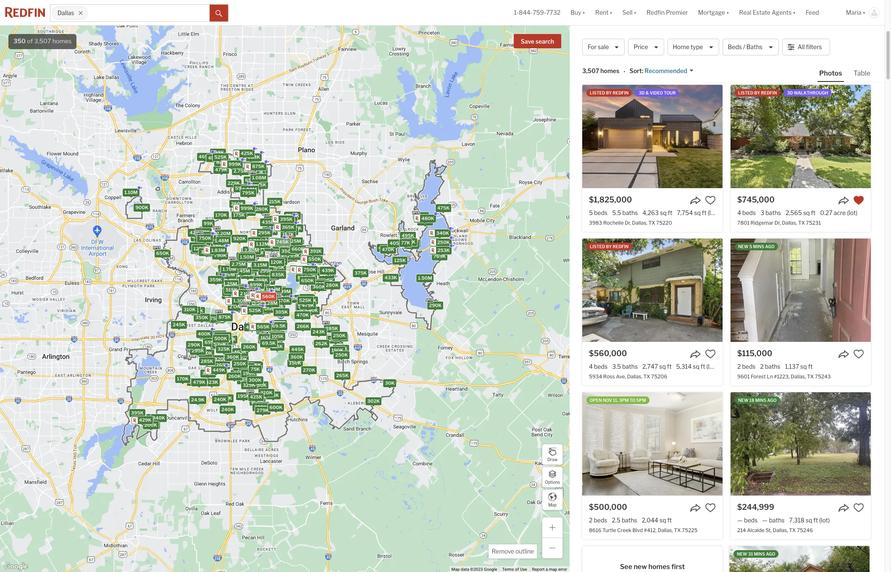 Task type: vqa. For each thing, say whether or not it's contained in the screenshot.
"Tuesday 12 Dec"
no



Task type: describe. For each thing, give the bounding box(es) containing it.
baths up 214 alcalde st, dallas, tx 75246
[[770, 517, 785, 524]]

1 vertical spatial 2.20m
[[209, 250, 224, 256]]

425k up "1.18m"
[[253, 238, 265, 243]]

710k
[[246, 306, 258, 312]]

345k
[[415, 213, 428, 219]]

3.28m
[[263, 301, 278, 306]]

1 horizontal spatial 680k
[[227, 290, 240, 296]]

— for — beds
[[738, 517, 743, 524]]

1 horizontal spatial 2.80m
[[270, 287, 285, 293]]

300k down 160k
[[335, 346, 348, 352]]

170k left 423k
[[177, 376, 189, 382]]

dr, for $1,825,000
[[625, 220, 632, 226]]

buy
[[571, 9, 582, 16]]

$395,000
[[738, 42, 776, 50]]

2 baths
[[761, 363, 781, 370]]

0 vertical spatial 3,507
[[34, 37, 51, 45]]

1 vertical spatial 299k
[[271, 304, 284, 310]]

0 vertical spatial 69.5k
[[272, 323, 286, 329]]

terms of use
[[503, 568, 528, 572]]

400k
[[198, 331, 211, 337]]

579k
[[238, 157, 251, 162]]

0 vertical spatial 650k
[[245, 177, 258, 183]]

240k down 423k
[[214, 397, 227, 402]]

of for 350
[[27, 37, 33, 45]]

2,565
[[786, 209, 803, 217]]

dr, for $745,000
[[775, 220, 781, 226]]

tx down all filters button
[[805, 66, 811, 72]]

0 vertical spatial 875k
[[252, 164, 265, 169]]

1 vertical spatial 475k
[[300, 275, 312, 281]]

2 vertical spatial 125k
[[395, 258, 406, 264]]

130k
[[279, 216, 291, 222]]

750k down 167k
[[274, 242, 287, 248]]

report a map error link
[[533, 568, 568, 572]]

1 vertical spatial 295k
[[192, 348, 204, 354]]

tx left 75225
[[675, 528, 681, 534]]

3 for 3 baths
[[761, 209, 765, 217]]

1 vertical spatial 230k
[[254, 382, 267, 388]]

new for $244,999
[[739, 398, 749, 403]]

$115,000
[[738, 349, 773, 358]]

0 vertical spatial 1.08m
[[252, 175, 266, 181]]

map region
[[0, 0, 641, 573]]

1 horizontal spatial 225k
[[271, 332, 283, 338]]

3d walkthrough
[[788, 90, 829, 95]]

525k down 205k
[[228, 295, 240, 301]]

draw button
[[542, 444, 563, 465]]

ft for $745,000
[[812, 209, 816, 217]]

tx right the sale
[[614, 34, 626, 45]]

0 horizontal spatial 225k
[[240, 370, 252, 376]]

7801 ridgemar dr, dallas, tx 75231
[[738, 220, 822, 226]]

1 vertical spatial 500k
[[245, 253, 258, 258]]

455k
[[208, 155, 221, 161]]

1-844-759-7732 link
[[514, 9, 561, 16]]

1 vertical spatial 640k
[[246, 308, 259, 314]]

1 vertical spatial 245k
[[173, 322, 185, 328]]

0 horizontal spatial 285k
[[201, 359, 213, 364]]

beds for $115,000
[[743, 363, 756, 370]]

st,
[[766, 528, 772, 534]]

77k
[[401, 240, 410, 246]]

listed by redfin for $1,825,000
[[590, 90, 629, 95]]

— for — baths
[[763, 517, 768, 524]]

0 vertical spatial 245k
[[257, 307, 270, 313]]

price button
[[629, 39, 665, 56]]

baths for $560,000
[[623, 363, 638, 370]]

4 for $745,000
[[738, 209, 742, 217]]

table
[[854, 69, 871, 77]]

photo of 3983 rochelle dr, dallas, tx 75220 image
[[583, 85, 723, 188]]

0 horizontal spatial 600k
[[270, 405, 283, 411]]

2 units up 770k
[[240, 291, 256, 296]]

190k up 195k
[[243, 371, 255, 377]]

0 vertical spatial 275k
[[224, 289, 236, 295]]

1 vertical spatial 215k
[[267, 392, 279, 398]]

5pm
[[637, 398, 646, 403]]

photo of 5934 ross ave, dallas, tx 75206 image
[[583, 239, 723, 342]]

3pm
[[620, 398, 629, 403]]

dallas, right st,
[[773, 528, 789, 534]]

0 vertical spatial 495k
[[402, 233, 415, 239]]

buy ▾
[[571, 9, 586, 16]]

rent
[[596, 9, 609, 16]]

▾ for buy ▾
[[583, 9, 586, 16]]

3d & video tour
[[639, 90, 676, 95]]

ft for $500,000
[[668, 517, 672, 524]]

759-
[[533, 9, 547, 16]]

1 vertical spatial 650k
[[156, 250, 169, 256]]

real
[[740, 9, 752, 16]]

8616
[[589, 528, 602, 534]]

0 horizontal spatial 120k
[[258, 325, 270, 331]]

995k
[[245, 167, 258, 173]]

170k left 189k
[[216, 212, 227, 218]]

0 vertical spatial 125k
[[404, 239, 416, 245]]

0 vertical spatial 799k
[[288, 253, 300, 259]]

1 horizontal spatial 795k
[[261, 278, 274, 283]]

new 5 mins ago
[[739, 244, 775, 249]]

0 horizontal spatial 480k
[[226, 354, 239, 359]]

ft down favorite button option
[[701, 363, 706, 370]]

2 units down 349k
[[232, 301, 247, 307]]

0 vertical spatial 230k
[[273, 321, 286, 327]]

ft for $244,999
[[814, 517, 819, 524]]

0 horizontal spatial 310k
[[184, 307, 196, 313]]

photo of 12513 burninglog ln, dallas, tx 75243 image
[[731, 0, 872, 34]]

1 vertical spatial 365k
[[267, 335, 280, 341]]

open
[[590, 398, 602, 403]]

0 horizontal spatial 5
[[589, 209, 593, 217]]

0 vertical spatial 305k
[[303, 273, 316, 279]]

listed for $560,000
[[590, 244, 606, 249]]

1,137
[[786, 363, 800, 370]]

0 vertical spatial 900k
[[136, 205, 149, 211]]

dallas, down 2,565
[[783, 220, 798, 226]]

325k down the 1.68m
[[201, 249, 213, 255]]

listed by redfin for $560,000
[[590, 244, 629, 249]]

0 vertical spatial 999k
[[229, 161, 241, 167]]

250k up 279k
[[251, 399, 264, 405]]

250k up 2.70m
[[255, 230, 268, 236]]

sq for $244,999
[[806, 517, 813, 524]]

190k right 243k
[[335, 335, 347, 340]]

favorite button checkbox for $745,000
[[854, 195, 865, 206]]

300k down 75k
[[249, 377, 262, 383]]

580k
[[223, 337, 236, 342]]

0 horizontal spatial 540k
[[156, 250, 169, 256]]

2 horizontal spatial 650k
[[301, 278, 314, 284]]

map for map data ©2023 google
[[452, 568, 460, 572]]

beds for $745,000
[[743, 209, 756, 217]]

beds for $1,825,000
[[595, 209, 608, 217]]

2 vertical spatial 230k
[[254, 404, 267, 410]]

1 vertical spatial 150k
[[289, 360, 301, 366]]

sq right 7,754
[[695, 209, 701, 217]]

240k down 770k
[[245, 306, 257, 312]]

dallas, down '2,044 sq ft'
[[658, 528, 674, 534]]

ridgemar
[[751, 220, 774, 226]]

mortgage ▾ button
[[694, 0, 735, 25]]

1 horizontal spatial 265k
[[216, 362, 229, 368]]

250k right 243k
[[333, 333, 346, 339]]

240k down 349k
[[228, 293, 241, 299]]

1 horizontal spatial 460k
[[260, 337, 273, 343]]

335k
[[266, 217, 278, 223]]

0.27 acre (lot)
[[821, 209, 858, 217]]

350
[[13, 37, 26, 45]]

baths for $115,000
[[766, 363, 781, 370]]

75k
[[251, 366, 260, 372]]

mins for $115,000
[[754, 244, 765, 249]]

favorite button checkbox for $115,000
[[854, 349, 865, 360]]

2,044 sq ft
[[642, 517, 672, 524]]

0 horizontal spatial 479k
[[193, 379, 206, 385]]

2 vertical spatial ago
[[767, 552, 776, 557]]

ft right 7,754
[[703, 209, 707, 217]]

3,507 inside 3,507 homes •
[[583, 67, 600, 75]]

ago for $244,999
[[768, 398, 777, 403]]

5.5 baths
[[613, 209, 638, 217]]

429k
[[139, 417, 152, 423]]

525k down 605k
[[249, 308, 261, 314]]

0 vertical spatial 460k
[[238, 298, 250, 304]]

real estate agents ▾ link
[[740, 0, 796, 25]]

300k up 344k
[[267, 324, 280, 330]]

1 vertical spatial 495k
[[297, 251, 310, 256]]

525k up 266k
[[298, 304, 310, 309]]

dallas, down rent in the top right of the page
[[583, 34, 612, 45]]

260k up 195k
[[228, 374, 241, 380]]

525k right 699k
[[299, 298, 312, 304]]

30k
[[385, 380, 395, 386]]

0 horizontal spatial 2.80m
[[245, 248, 259, 253]]

844-
[[519, 9, 533, 16]]

190k left 75k
[[233, 371, 245, 377]]

rent ▾ button
[[591, 0, 618, 25]]

0 vertical spatial 680k
[[203, 244, 216, 250]]

329k
[[407, 241, 419, 247]]

units up 770k
[[244, 291, 256, 296]]

9601
[[738, 374, 750, 380]]

1 vertical spatial 550k
[[210, 315, 223, 320]]

(lot) right acre
[[848, 209, 858, 217]]

sq for $560,000
[[660, 363, 666, 370]]

tx down '1,137 sq ft'
[[808, 374, 814, 380]]

425k up '185k'
[[190, 230, 202, 236]]

a
[[546, 568, 548, 572]]

homes
[[628, 34, 660, 45]]

240k up "1.18m"
[[255, 238, 268, 243]]

2 vertical spatial mins
[[754, 552, 766, 557]]

423k
[[206, 379, 218, 385]]

▾ for rent ▾
[[610, 9, 613, 16]]

favorite button checkbox for $500,000
[[706, 503, 716, 514]]

260k right 865k on the top of the page
[[320, 271, 333, 277]]

homes inside see new homes first link
[[649, 563, 671, 571]]

1 horizontal spatial 1.00m
[[243, 186, 257, 192]]

750k up 865k on the top of the page
[[304, 267, 316, 273]]

sq right 5,314
[[693, 363, 700, 370]]

325k down 530k
[[218, 346, 230, 352]]

0 vertical spatial 550k
[[309, 256, 321, 262]]

325k down 435k
[[264, 228, 276, 234]]

$500,000
[[589, 503, 628, 512]]

1 vertical spatial 2.5
[[612, 517, 621, 524]]

ago for $115,000
[[766, 244, 775, 249]]

1.70m up 2.25m
[[223, 266, 236, 272]]

burninglog
[[753, 66, 779, 72]]

300k up 199k
[[268, 328, 281, 334]]

221k
[[260, 332, 272, 338]]

0 vertical spatial 375k
[[355, 270, 367, 276]]

favorite button image for $560,000
[[706, 349, 716, 360]]

2 horizontal spatial 340k
[[437, 230, 449, 236]]

250k up 253k
[[438, 239, 450, 245]]

494k
[[246, 324, 259, 330]]

2 beds for $500,000
[[589, 517, 608, 524]]

1.48m
[[215, 238, 229, 244]]

649k
[[245, 157, 258, 163]]

tx down 2,565 sq ft
[[799, 220, 806, 226]]

sq for $745,000
[[804, 209, 810, 217]]

favorite button image for $1,825,000
[[706, 195, 716, 206]]

750k down 649k
[[253, 168, 266, 174]]

1 horizontal spatial 1.45m
[[251, 287, 265, 293]]

0 vertical spatial homes
[[52, 37, 72, 45]]

229k
[[228, 180, 240, 186]]

2 vertical spatial 375k
[[202, 371, 214, 377]]

units down 349k
[[236, 301, 247, 307]]

325k up 195k
[[243, 383, 255, 388]]

remove outline button
[[489, 545, 537, 559]]

2 vertical spatial 475k
[[302, 303, 314, 309]]

0 vertical spatial 2.75m
[[234, 168, 248, 174]]

425k up the 579k
[[241, 150, 253, 156]]

beds up alcalde
[[745, 517, 758, 524]]

31
[[749, 552, 754, 557]]

1 vertical spatial 255k
[[260, 390, 272, 396]]

2 vertical spatial 1.50m
[[248, 284, 262, 290]]

2 beds for $115,000
[[738, 363, 756, 370]]

0 vertical spatial 795k
[[242, 190, 255, 196]]

170k down 585k
[[290, 225, 302, 231]]

baths up 12513 burninglog ln, dallas, tx 75243
[[771, 56, 786, 63]]

$244,999
[[738, 503, 775, 512]]

525k right 660k
[[306, 249, 319, 255]]

1 vertical spatial 1.50m
[[418, 275, 432, 281]]

mins for $244,999
[[756, 398, 767, 403]]

575k down 770k
[[248, 306, 261, 311]]

3983 rochelle dr, dallas, tx 75220
[[589, 220, 673, 226]]

0 vertical spatial 365k
[[282, 224, 295, 230]]

1 vertical spatial 565k
[[257, 324, 270, 330]]

1.68m
[[200, 233, 214, 239]]

tx down the 4,263
[[649, 220, 656, 226]]

195k
[[238, 393, 250, 399]]

250k up 263k
[[234, 361, 246, 367]]

new
[[634, 563, 648, 571]]

by for $745,000
[[755, 90, 761, 95]]

see
[[620, 563, 633, 571]]

real estate agents ▾
[[740, 9, 796, 16]]

750k up '185k'
[[199, 235, 212, 241]]

2 horizontal spatial 899k
[[289, 238, 302, 244]]

469k
[[199, 154, 212, 160]]

0 vertical spatial 450k
[[231, 286, 244, 292]]

1 horizontal spatial 479k
[[215, 167, 228, 173]]

favorite button image for $745,000
[[854, 195, 865, 206]]

260k up 189k
[[231, 201, 244, 207]]

425k right 195k
[[250, 394, 263, 400]]

75206
[[652, 374, 668, 380]]

new for $115,000
[[739, 244, 749, 249]]

/
[[744, 43, 746, 51]]

167k
[[283, 231, 294, 237]]

0 vertical spatial 600k
[[290, 240, 303, 246]]

0 vertical spatial 215k
[[269, 199, 281, 204]]

559k
[[234, 286, 247, 292]]

1 vertical spatial 265k
[[336, 373, 349, 378]]

favorite button checkbox for $244,999
[[854, 503, 865, 514]]

1 vertical spatial 125k
[[194, 246, 205, 252]]

sort :
[[630, 67, 644, 75]]

rent ▾
[[596, 9, 613, 16]]

7,754 sq ft (lot)
[[677, 209, 719, 217]]

525k down 765k
[[214, 341, 226, 347]]

272k
[[278, 216, 290, 222]]

photo of 5123 malcolm x blvd, dallas, tx 75215 image
[[730, 547, 870, 573]]

sale
[[598, 43, 609, 51]]

all filters
[[798, 43, 823, 51]]

1.70m left 9.45m
[[221, 272, 235, 278]]

by for $560,000
[[607, 244, 612, 249]]

240k left 279k
[[222, 407, 234, 413]]

options
[[545, 480, 561, 485]]

260k left 195k
[[220, 396, 232, 401]]

1 horizontal spatial 5
[[750, 244, 753, 249]]

0 horizontal spatial 150k
[[260, 327, 272, 333]]

0 vertical spatial 675k
[[254, 182, 266, 188]]

sq for $115,000
[[801, 363, 808, 370]]

425k down 75k
[[239, 378, 251, 383]]

premier
[[667, 9, 689, 16]]

250k down 160k
[[336, 352, 348, 358]]

2 units left 710k
[[230, 304, 245, 310]]

units down 95k
[[264, 306, 276, 312]]

2,044
[[642, 517, 659, 524]]

listed for $1,825,000
[[590, 90, 606, 95]]

0 vertical spatial 255k
[[262, 269, 274, 275]]

0 horizontal spatial 495k
[[272, 265, 285, 271]]

2 horizontal spatial 275k
[[267, 327, 279, 333]]

1 vertical spatial 305k
[[275, 309, 288, 315]]

$745,000
[[738, 196, 775, 204]]

ft for $115,000
[[809, 363, 813, 370]]

1 vertical spatial 799k
[[256, 277, 268, 283]]

beds for $560,000
[[595, 363, 608, 370]]

sq for $500,000
[[660, 517, 667, 524]]

75246
[[798, 528, 814, 534]]

dallas, right the 'ave,' at bottom
[[628, 374, 643, 380]]

0 vertical spatial 599k
[[235, 185, 248, 191]]

1 horizontal spatial 270k
[[303, 367, 316, 373]]

0 vertical spatial 295k
[[258, 230, 271, 236]]

108k
[[285, 228, 297, 234]]

for sale button
[[583, 39, 625, 56]]

1.99m
[[277, 289, 291, 295]]

dallas, down the 4,263
[[633, 220, 648, 226]]

favorite button image for $500,000
[[706, 503, 716, 514]]

0 horizontal spatial 115k
[[192, 308, 203, 314]]

190k down 160k
[[332, 347, 344, 353]]

1 vertical spatial 675k
[[249, 291, 262, 297]]

2 vertical spatial 500k
[[214, 336, 227, 342]]

1.12m
[[256, 241, 269, 247]]

1 vertical spatial 340k
[[304, 297, 317, 303]]

1 vertical spatial 310k
[[201, 351, 213, 356]]

ft for $1,825,000
[[668, 209, 673, 217]]

1 horizontal spatial 375k
[[222, 338, 235, 344]]

units left 710k
[[234, 304, 245, 310]]

575k up 725k
[[207, 316, 219, 322]]

745k
[[277, 239, 289, 245]]

tx down '7,318'
[[790, 528, 797, 534]]

favorite button checkbox
[[706, 349, 716, 360]]



Task type: locate. For each thing, give the bounding box(es) containing it.
230k down 220k
[[254, 404, 267, 410]]

0 horizontal spatial 515k
[[226, 287, 238, 293]]

5 down 7801
[[750, 244, 753, 249]]

sq for $1,825,000
[[661, 209, 667, 217]]

homes inside 3,507 homes •
[[601, 67, 620, 75]]

1 horizontal spatial 150k
[[289, 360, 301, 366]]

0 vertical spatial 480k
[[422, 215, 435, 221]]

315k
[[241, 253, 253, 259]]

dallas,
[[583, 34, 612, 45], [788, 66, 803, 72], [633, 220, 648, 226], [783, 220, 798, 226], [628, 374, 643, 380], [791, 374, 807, 380], [658, 528, 674, 534], [773, 528, 789, 534]]

0 horizontal spatial map
[[452, 568, 460, 572]]

575k down 649k
[[251, 169, 264, 175]]

report a map error
[[533, 568, 568, 572]]

340k right 429k
[[152, 415, 165, 421]]

maria ▾
[[847, 9, 866, 16]]

0 vertical spatial 290k
[[429, 303, 442, 308]]

320k
[[321, 278, 334, 284], [215, 356, 227, 362]]

baths for $1,825,000
[[623, 209, 638, 217]]

475k
[[438, 205, 450, 211], [300, 275, 312, 281], [302, 303, 314, 309]]

0 horizontal spatial 320k
[[215, 356, 227, 362]]

1 vertical spatial 2.5 baths
[[612, 517, 638, 524]]

1 vertical spatial 4 beds
[[589, 363, 608, 370]]

550k
[[309, 256, 321, 262], [210, 315, 223, 320], [218, 338, 231, 344]]

2 vertical spatial 285k
[[201, 359, 213, 364]]

243k
[[313, 329, 325, 335]]

285k up 449k
[[201, 359, 213, 364]]

1 horizontal spatial 540k
[[305, 308, 318, 314]]

for
[[588, 43, 597, 51]]

(lot) for 7,318 sq ft (lot)
[[820, 517, 830, 524]]

0 vertical spatial 2 beds
[[738, 363, 756, 370]]

0 vertical spatial 439k
[[322, 267, 335, 273]]

0 vertical spatial mins
[[754, 244, 765, 249]]

3
[[761, 209, 765, 217], [260, 306, 263, 312]]

1.30m up 1.35m
[[253, 265, 267, 270]]

dallas, down '1,137 sq ft'
[[791, 374, 807, 380]]

305k down 391k
[[303, 273, 316, 279]]

225k down 47.5k
[[271, 332, 283, 338]]

ago right the 31
[[767, 552, 776, 557]]

feed button
[[801, 0, 842, 25]]

submit search image
[[216, 10, 222, 17]]

dallas
[[58, 9, 74, 17]]

0 vertical spatial 1.45m
[[222, 271, 236, 277]]

1 horizontal spatial 450k
[[231, 286, 244, 292]]

2 horizontal spatial 375k
[[355, 270, 367, 276]]

0 horizontal spatial 340k
[[152, 415, 165, 421]]

sort
[[630, 67, 642, 75]]

1 horizontal spatial dr,
[[775, 220, 781, 226]]

2 vertical spatial 115k
[[272, 344, 283, 350]]

3 for 3 units
[[260, 306, 263, 312]]

470k up 266k
[[297, 312, 309, 318]]

650k down 995k
[[245, 177, 258, 183]]

270k up 221k
[[263, 324, 275, 330]]

1 horizontal spatial 290k
[[255, 403, 268, 409]]

2 vertical spatial 650k
[[301, 278, 314, 284]]

360k
[[315, 281, 328, 287], [313, 284, 325, 290], [291, 354, 303, 360], [227, 354, 239, 360]]

0 vertical spatial 320k
[[321, 278, 334, 284]]

1.18m
[[249, 249, 262, 255]]

outline
[[516, 548, 534, 555]]

275k down 2.25m
[[224, 289, 236, 295]]

1 horizontal spatial 285k
[[262, 267, 274, 273]]

680k down the 1.68m
[[203, 244, 216, 250]]

redfin down burninglog
[[762, 90, 778, 95]]

home type
[[673, 43, 704, 51]]

2 vertical spatial new
[[737, 552, 748, 557]]

redfin for $1,825,000
[[613, 90, 629, 95]]

baths up 5934 ross ave, dallas, tx 75206
[[623, 363, 638, 370]]

by down rochelle
[[607, 244, 612, 249]]

0 vertical spatial 2.5 baths
[[761, 56, 786, 63]]

340k
[[437, 230, 449, 236], [304, 297, 317, 303], [152, 415, 165, 421]]

4 for $560,000
[[589, 363, 593, 370]]

2 — from the left
[[763, 517, 768, 524]]

2 ▾ from the left
[[610, 9, 613, 16]]

1 vertical spatial 290k
[[188, 342, 200, 348]]

600k down 167k
[[290, 240, 303, 246]]

5 ▾ from the left
[[794, 9, 796, 16]]

1 horizontal spatial —
[[763, 517, 768, 524]]

1-844-759-7732
[[514, 9, 561, 16]]

115k up 400k
[[192, 308, 203, 314]]

recommended
[[645, 67, 688, 75]]

4 beds for $560,000
[[589, 363, 608, 370]]

1 vertical spatial mins
[[756, 398, 767, 403]]

1 horizontal spatial 4 beds
[[738, 209, 756, 217]]

220k
[[260, 390, 273, 396]]

2 vertical spatial 340k
[[152, 415, 165, 421]]

map for map
[[549, 503, 557, 508]]

▾ for mortgage ▾
[[727, 9, 730, 16]]

0 horizontal spatial 270k
[[263, 324, 275, 330]]

875k down 649k
[[252, 164, 265, 169]]

1 vertical spatial 450k
[[186, 308, 199, 314]]

ft for $560,000
[[668, 363, 672, 370]]

925k
[[235, 285, 247, 291]]

1 3d from the left
[[639, 90, 645, 95]]

(lot) for 7,754 sq ft (lot)
[[708, 209, 719, 217]]

9601 forest ln #1223, dallas, tx 75243
[[738, 374, 831, 380]]

2 dr, from the left
[[775, 220, 781, 226]]

dallas, right ln,
[[788, 66, 803, 72]]

mins right the 31
[[754, 552, 766, 557]]

675k
[[254, 182, 266, 188], [249, 291, 262, 297]]

280k
[[256, 206, 268, 212], [326, 282, 339, 288], [235, 356, 247, 362], [240, 364, 253, 370]]

▾ for maria ▾
[[863, 9, 866, 16]]

1.08m
[[252, 175, 266, 181], [298, 267, 312, 272]]

565k up 221k
[[257, 324, 270, 330]]

sq
[[661, 209, 667, 217], [695, 209, 701, 217], [804, 209, 810, 217], [660, 363, 666, 370], [693, 363, 700, 370], [801, 363, 808, 370], [660, 517, 667, 524], [806, 517, 813, 524]]

999k
[[229, 161, 241, 167], [241, 205, 254, 211]]

575k up 1.09m
[[265, 273, 277, 279]]

1 horizontal spatial 305k
[[303, 273, 316, 279]]

0 vertical spatial 479k
[[215, 167, 228, 173]]

2 horizontal spatial 495k
[[402, 233, 415, 239]]

1 horizontal spatial 599k
[[250, 298, 263, 303]]

1 ▾ from the left
[[583, 9, 586, 16]]

450k up 400k
[[186, 308, 199, 314]]

75225
[[682, 528, 698, 534]]

dr, down 3 baths on the top
[[775, 220, 781, 226]]

3d left walkthrough
[[788, 90, 794, 95]]

favorite button image
[[706, 195, 716, 206], [854, 195, 865, 206], [854, 349, 865, 360]]

1.60m
[[252, 290, 266, 296]]

ross
[[604, 374, 615, 380]]

1 vertical spatial 1.00m
[[216, 333, 230, 339]]

1.00m up 625k
[[216, 333, 230, 339]]

1 horizontal spatial map
[[549, 503, 557, 508]]

▾ right rent in the top right of the page
[[610, 9, 613, 16]]

75243 down filters
[[812, 66, 828, 72]]

900k down 849k
[[249, 295, 262, 301]]

2 3d from the left
[[788, 90, 794, 95]]

0 horizontal spatial of
[[27, 37, 33, 45]]

650k left '185k'
[[156, 250, 169, 256]]

ft right 1,137 on the bottom of the page
[[809, 363, 813, 370]]

263k
[[237, 372, 249, 378]]

▾ for sell ▾
[[634, 9, 637, 16]]

295k down "289k"
[[192, 348, 204, 354]]

1 vertical spatial 540k
[[305, 308, 318, 314]]

600k right 279k
[[270, 405, 283, 411]]

ago
[[766, 244, 775, 249], [768, 398, 777, 403], [767, 552, 776, 557]]

3 inside map region
[[260, 306, 263, 312]]

230k up 220k
[[254, 382, 267, 388]]

1 vertical spatial map
[[452, 568, 460, 572]]

1 horizontal spatial 439k
[[322, 267, 335, 273]]

of for terms
[[515, 568, 519, 572]]

433k
[[385, 275, 398, 281]]

435k
[[262, 219, 275, 225]]

0 vertical spatial 470k
[[382, 247, 395, 252]]

391k
[[310, 248, 322, 254]]

575k up '185k'
[[196, 236, 209, 242]]

map inside button
[[549, 503, 557, 508]]

125k down 489k
[[194, 246, 205, 252]]

0 horizontal spatial 875k
[[219, 314, 231, 320]]

170k up 263k
[[235, 364, 247, 370]]

search
[[536, 38, 555, 45]]

insights
[[805, 37, 830, 45]]

1 vertical spatial 439k
[[251, 300, 264, 306]]

1.30m up 2.00m in the left bottom of the page
[[234, 298, 248, 304]]

1 vertical spatial 1.08m
[[298, 267, 312, 272]]

170k
[[216, 212, 227, 218], [290, 225, 302, 231], [235, 364, 247, 370], [177, 376, 189, 382]]

695k down 349k
[[236, 294, 249, 300]]

1 vertical spatial 69.5k
[[262, 340, 276, 346]]

sq right 2,044
[[660, 517, 667, 524]]

1 horizontal spatial 565k
[[301, 295, 314, 301]]

sell ▾ button
[[623, 0, 637, 25]]

214
[[738, 528, 747, 534]]

listed for $745,000
[[739, 90, 754, 95]]

540k left '185k'
[[156, 250, 169, 256]]

199k
[[269, 336, 281, 342]]

sq up 75246 at the right
[[806, 517, 813, 524]]

1 — from the left
[[738, 517, 743, 524]]

1 vertical spatial 480k
[[226, 354, 239, 359]]

by
[[607, 90, 612, 95], [755, 90, 761, 95], [607, 244, 612, 249]]

1.50m
[[240, 254, 254, 260], [418, 275, 432, 281], [248, 284, 262, 290]]

515k down 2.25m
[[226, 287, 238, 293]]

1 vertical spatial of
[[515, 568, 519, 572]]

0 horizontal spatial 695k
[[205, 339, 218, 345]]

baths for $500,000
[[622, 517, 638, 524]]

1 vertical spatial 600k
[[270, 405, 283, 411]]

home
[[673, 43, 690, 51]]

market
[[780, 37, 804, 45]]

175k
[[233, 212, 245, 218]]

3d
[[639, 90, 645, 95], [788, 90, 794, 95]]

baths for $745,000
[[766, 209, 782, 217]]

650k down the "235k"
[[301, 278, 314, 284]]

favorite button image for $244,999
[[854, 503, 865, 514]]

photo of 9601 forest ln #1223, dallas, tx 75243 image
[[731, 239, 872, 342]]

0 horizontal spatial 650k
[[156, 250, 169, 256]]

1.95m
[[259, 287, 273, 293]]

2.75m
[[234, 168, 248, 174], [232, 261, 246, 267]]

of right 350
[[27, 37, 33, 45]]

2.75m down the 579k
[[234, 168, 248, 174]]

1,137 sq ft
[[786, 363, 813, 370]]

redfin for $560,000
[[613, 244, 629, 249]]

2.20m down 889k
[[209, 250, 224, 256]]

real estate agents ▾ button
[[735, 0, 801, 25]]

525k right 469k
[[214, 154, 227, 160]]

1 vertical spatial 3
[[260, 306, 263, 312]]

999k left 649k
[[229, 161, 241, 167]]

565k
[[301, 295, 314, 301], [257, 324, 270, 330]]

0 horizontal spatial 500k
[[191, 243, 204, 249]]

— beds
[[738, 517, 758, 524]]

3d for $1,825,000
[[639, 90, 645, 95]]

4 beds for $745,000
[[738, 209, 756, 217]]

1 horizontal spatial 340k
[[304, 297, 317, 303]]

ave,
[[616, 374, 627, 380]]

new 18 mins ago
[[739, 398, 777, 403]]

3 ▾ from the left
[[634, 9, 637, 16]]

1 vertical spatial 320k
[[215, 356, 227, 362]]

— up st,
[[763, 517, 768, 524]]

dallas, tx homes for sale
[[583, 34, 695, 45]]

market insights link
[[780, 27, 830, 46]]

120k up 835k
[[271, 259, 283, 265]]

▾ right mortgage
[[727, 9, 730, 16]]

0 vertical spatial 2.80m
[[245, 248, 259, 253]]

favorite button checkbox for $1,825,000
[[706, 195, 716, 206]]

terms
[[503, 568, 514, 572]]

see new homes first link
[[579, 543, 727, 573]]

2 horizontal spatial homes
[[649, 563, 671, 571]]

0 horizontal spatial 1.45m
[[222, 271, 236, 277]]

500k up 3.15m
[[245, 253, 258, 258]]

price
[[634, 43, 649, 51]]

7,754
[[677, 209, 693, 217]]

1 horizontal spatial homes
[[601, 67, 620, 75]]

tx down 2,747
[[644, 374, 651, 380]]

899k down 99k
[[202, 234, 215, 240]]

1.83m
[[211, 247, 225, 253]]

0 horizontal spatial 3,507
[[34, 37, 51, 45]]

▾ right maria
[[863, 9, 866, 16]]

4 ▾ from the left
[[727, 9, 730, 16]]

260k down 494k
[[243, 344, 256, 350]]

first
[[672, 563, 685, 571]]

1 horizontal spatial 799k
[[288, 253, 300, 259]]

3 units
[[260, 306, 276, 312]]

599k down the 1.60m
[[250, 298, 263, 303]]

1.08m up 865k on the top of the page
[[298, 267, 312, 272]]

photo of 8616 turtle creek blvd #412, dallas, tx 75225 image
[[583, 393, 723, 496]]

683k
[[248, 154, 260, 160]]

305k
[[303, 273, 316, 279], [275, 309, 288, 315]]

1 horizontal spatial 2 beds
[[738, 363, 756, 370]]

None search field
[[88, 5, 210, 21]]

listed down 3,507 homes •
[[590, 90, 606, 95]]

beds up 7801
[[743, 209, 756, 217]]

listed down 3983
[[590, 244, 606, 249]]

tour
[[664, 90, 676, 95]]

error
[[559, 568, 568, 572]]

1 horizontal spatial 275k
[[224, 289, 236, 295]]

by for $1,825,000
[[607, 90, 612, 95]]

agents
[[772, 9, 792, 16]]

favorite button image
[[706, 349, 716, 360], [706, 503, 716, 514], [854, 503, 865, 514]]

new left the 31
[[737, 552, 748, 557]]

favorite button image for $115,000
[[854, 349, 865, 360]]

1-
[[514, 9, 519, 16]]

0 horizontal spatial 290k
[[188, 342, 200, 348]]

redfin for $745,000
[[762, 90, 778, 95]]

1 horizontal spatial 320k
[[321, 278, 334, 284]]

1 horizontal spatial 4
[[738, 209, 742, 217]]

1.30m down 349k
[[235, 294, 249, 300]]

500k down 489k
[[191, 243, 204, 249]]

289k
[[201, 333, 213, 338]]

beds for $500,000
[[594, 517, 608, 524]]

sq up 75220
[[661, 209, 667, 217]]

ft up "75206"
[[668, 363, 672, 370]]

75243 right #1223,
[[816, 374, 831, 380]]

google image
[[2, 562, 30, 573]]

0 vertical spatial 1.00m
[[243, 186, 257, 192]]

365k up the "50k"
[[267, 335, 280, 341]]

420k
[[238, 253, 251, 259]]

photo of 7801 ridgemar dr, dallas, tx 75231 image
[[731, 85, 872, 188]]

3 baths
[[761, 209, 782, 217]]

ad region
[[590, 0, 716, 61]]

928k
[[241, 304, 253, 310]]

1.45m up 2.25m
[[222, 271, 236, 277]]

map data ©2023 google
[[452, 568, 498, 572]]

1 horizontal spatial 245k
[[257, 307, 270, 313]]

(lot) for 5,314 sq ft (lot)
[[707, 363, 718, 370]]

125k right 405k
[[404, 239, 416, 245]]

230k up 344k
[[273, 321, 286, 327]]

770k
[[250, 297, 263, 303]]

0 horizontal spatial 1.00m
[[216, 333, 230, 339]]

photo of 214 alcalde st, dallas, tx 75246 image
[[731, 393, 872, 496]]

0 horizontal spatial 900k
[[136, 205, 149, 211]]

6 ▾ from the left
[[863, 9, 866, 16]]

295k
[[258, 230, 271, 236], [192, 348, 204, 354], [249, 362, 261, 368]]

285k up 160k
[[326, 326, 338, 332]]

listed by redfin down rochelle
[[590, 244, 629, 249]]

1 dr, from the left
[[625, 220, 632, 226]]

2.80m up 570k
[[270, 287, 285, 293]]

0 horizontal spatial 1.08m
[[252, 175, 266, 181]]

remove dallas image
[[78, 11, 83, 16]]

beds / baths button
[[723, 39, 779, 56]]

2 horizontal spatial 285k
[[326, 326, 338, 332]]

695k down "289k"
[[205, 339, 218, 345]]

725k
[[213, 332, 225, 337]]

320k up 449k
[[215, 356, 227, 362]]

favorite button checkbox
[[706, 195, 716, 206], [854, 195, 865, 206], [854, 349, 865, 360], [706, 503, 716, 514], [854, 503, 865, 514]]

3,507 down for
[[583, 67, 600, 75]]

walkthrough
[[794, 90, 829, 95]]

1 vertical spatial 460k
[[260, 337, 273, 343]]

565k right 699k
[[301, 295, 314, 301]]

253k
[[438, 247, 450, 253]]

750k down 889k
[[214, 252, 227, 258]]

0 vertical spatial 475k
[[438, 205, 450, 211]]

▾ inside 'link'
[[794, 9, 796, 16]]

600k
[[290, 240, 303, 246], [270, 405, 283, 411]]

1 horizontal spatial 900k
[[249, 295, 262, 301]]

homes left •
[[601, 67, 620, 75]]

525k down 925k
[[224, 292, 236, 298]]

3d for $745,000
[[788, 90, 794, 95]]

▾ right buy
[[583, 9, 586, 16]]

2 vertical spatial homes
[[649, 563, 671, 571]]

2 vertical spatial 550k
[[218, 338, 231, 344]]

5934 ross ave, dallas, tx 75206
[[589, 374, 668, 380]]

310k
[[184, 307, 196, 313], [201, 351, 213, 356]]

230k
[[273, 321, 286, 327], [254, 382, 267, 388], [254, 404, 267, 410]]

forest
[[751, 374, 766, 380]]

listed by redfin for $745,000
[[739, 90, 778, 95]]

99k
[[204, 220, 213, 226]]

575k down 699k
[[297, 304, 310, 310]]

415k
[[379, 245, 391, 251]]

125k
[[404, 239, 416, 245], [194, 246, 205, 252], [395, 258, 406, 264]]

mortgage
[[699, 9, 726, 16]]

home type button
[[668, 39, 720, 56]]

0 horizontal spatial 439k
[[251, 300, 264, 306]]

266k
[[297, 324, 310, 329]]

0 vertical spatial map
[[549, 503, 557, 508]]

0 vertical spatial 2.5
[[761, 56, 770, 63]]

899k up 660k
[[289, 238, 302, 244]]

1 horizontal spatial 3d
[[788, 90, 794, 95]]

1 vertical spatial 225k
[[240, 370, 252, 376]]



